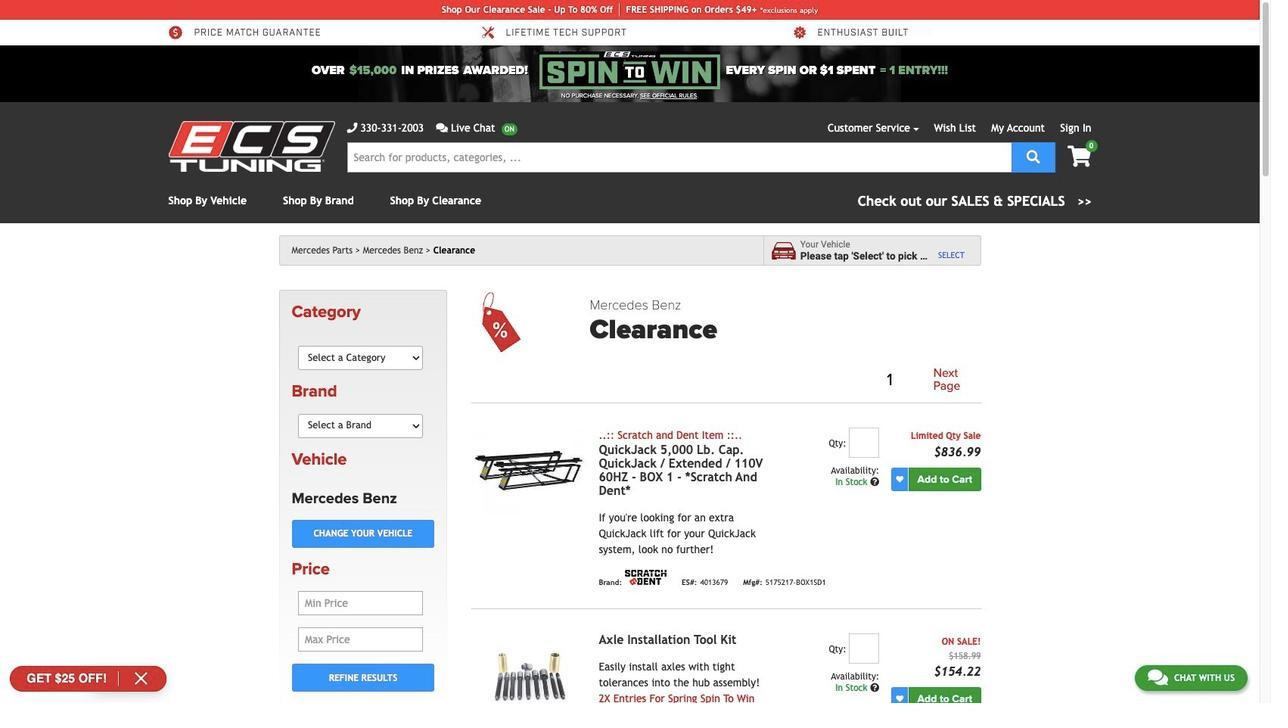 Task type: vqa. For each thing, say whether or not it's contained in the screenshot.
"Clearance" within the SHOP OUR CLEARANCE SALE - UP TO 80% OFF LINK
no



Task type: describe. For each thing, give the bounding box(es) containing it.
1 add to wish list image from the top
[[896, 476, 904, 483]]

phone image
[[347, 123, 358, 133]]

2 question circle image from the top
[[870, 683, 879, 692]]

paginated product list navigation navigation
[[590, 364, 981, 396]]

Min Price number field
[[298, 591, 423, 615]]



Task type: locate. For each thing, give the bounding box(es) containing it.
ecs tuning image
[[168, 121, 335, 172]]

shopping cart image
[[1068, 146, 1092, 167]]

search image
[[1027, 149, 1040, 163]]

0 vertical spatial question circle image
[[870, 477, 879, 486]]

1 vertical spatial add to wish list image
[[896, 695, 904, 703]]

comments image
[[436, 123, 448, 133]]

ecs tuning 'spin to win' contest logo image
[[540, 51, 720, 89]]

1 question circle image from the top
[[870, 477, 879, 486]]

add to wish list image
[[896, 476, 904, 483], [896, 695, 904, 703]]

es#4013679 - 5175217-box1sd1 - quickjack 5,000 lb. cap. quickjack / extended / 110v 60hz - box 1 - *scratch and dent* - if you're looking for an extra quickjack lift for your quickjack system, look no further! - scratch & dent - audi bmw volkswagen mercedes benz mini porsche image
[[472, 427, 587, 514]]

comments image
[[1148, 668, 1168, 686]]

question circle image
[[870, 477, 879, 486], [870, 683, 879, 692]]

2 add to wish list image from the top
[[896, 695, 904, 703]]

None number field
[[849, 427, 879, 458], [849, 633, 879, 664], [849, 427, 879, 458], [849, 633, 879, 664]]

scratch & dent - corporate logo image
[[625, 570, 667, 585]]

0 vertical spatial add to wish list image
[[896, 476, 904, 483]]

Search text field
[[347, 142, 1011, 173]]

es#3521794 - 010012sch01a - axle installation tool kit - easily install axles with tight tolerances into the hub assembly! - schwaben - audi bmw volkswagen mercedes benz mini porsche image
[[472, 633, 587, 703]]

Max Price number field
[[298, 627, 423, 652]]

1 vertical spatial question circle image
[[870, 683, 879, 692]]



